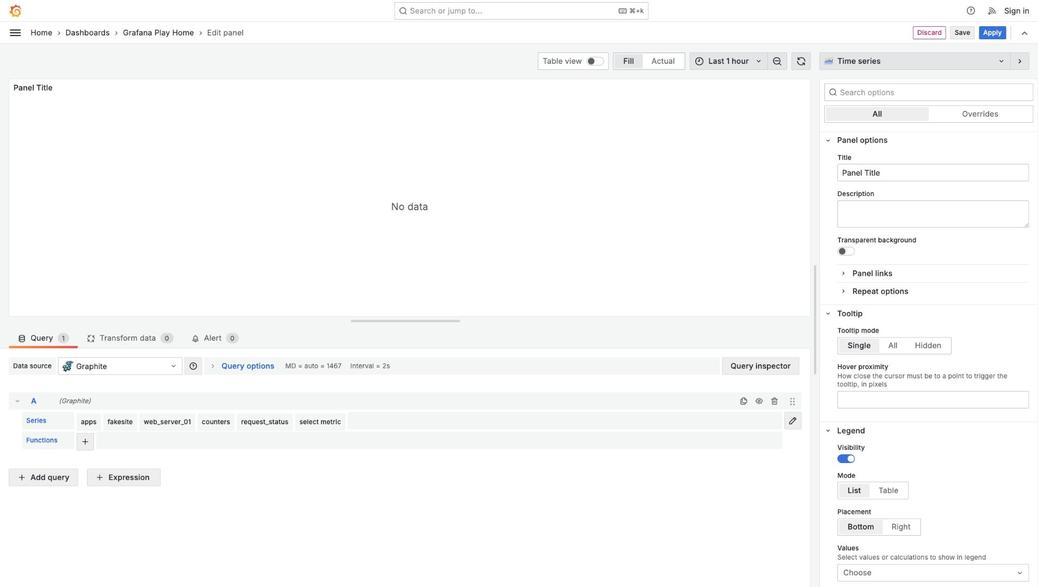 Task type: describe. For each thing, give the bounding box(es) containing it.
legend values field property editor element
[[838, 545, 1029, 582]]

panel options title field property editor element
[[838, 154, 1029, 182]]

toggle switch element inside legend visibility field property editor element
[[838, 455, 855, 463]]

options group repeat options toggle image
[[840, 288, 847, 295]]

add new function image
[[81, 438, 90, 447]]

hide response image
[[755, 397, 764, 406]]

Search options text field
[[825, 84, 1034, 101]]

help image
[[966, 6, 976, 16]]

Select a data source field
[[58, 358, 183, 375]]

legend visibility field property editor element
[[838, 444, 1029, 463]]

option group for legend mode field property editor element
[[838, 483, 909, 500]]

graphite logo image
[[63, 361, 74, 372]]

close options pane image
[[1015, 56, 1025, 66]]

legend placement field property editor element
[[838, 509, 1029, 536]]

options group panel options element
[[820, 131, 1038, 305]]

panel options transparent background field property editor element
[[838, 237, 1029, 256]]

open menu image
[[9, 26, 22, 39]]

grafana image
[[9, 4, 22, 17]]

refresh dashboard image
[[796, 56, 806, 66]]

toggle switch element inside panel options transparent background field property editor element
[[838, 247, 855, 256]]

none text field inside options group panel options element
[[838, 201, 1029, 228]]

legend mode field property editor element
[[838, 472, 1029, 500]]



Task type: vqa. For each thing, say whether or not it's contained in the screenshot.
cell
no



Task type: locate. For each thing, give the bounding box(es) containing it.
panel options description field property editor element
[[838, 190, 1029, 228]]

none number field inside options group tooltip 'element'
[[838, 391, 1029, 409]]

options group tooltip element
[[820, 305, 1038, 422]]

1 vertical spatial toggle switch element
[[838, 455, 855, 463]]

news image
[[988, 6, 998, 16]]

table view element
[[587, 57, 604, 66]]

option group inside tooltip tooltip mode field property editor element
[[838, 337, 952, 355]]

tooltip tooltip mode field property editor element
[[838, 327, 1029, 355]]

0 vertical spatial toggle switch element
[[838, 247, 855, 256]]

expand query row image
[[209, 362, 217, 371]]

remove query image
[[770, 397, 779, 406]]

panel editor option pane content element
[[820, 52, 1038, 588]]

duplicate query image
[[740, 397, 748, 406]]

None field
[[838, 164, 1029, 182]]

None number field
[[838, 391, 1029, 409]]

option group for tooltip tooltip mode field property editor element
[[838, 337, 952, 355]]

1 toggle switch element from the top
[[838, 247, 855, 256]]

collapse query row image
[[13, 397, 22, 406]]

option group inside legend mode field property editor element
[[838, 483, 909, 500]]

open data source help image
[[189, 362, 198, 371]]

option group for "legend placement field property editor" element
[[838, 519, 921, 536]]

option group
[[613, 52, 685, 70], [825, 105, 1034, 123], [838, 337, 952, 355], [838, 483, 909, 500], [838, 519, 921, 536]]

None text field
[[838, 201, 1029, 228]]

options group tooltip toggle image
[[824, 310, 832, 318]]

options group legend toggle image
[[824, 427, 832, 435]]

options group panel links toggle image
[[840, 270, 847, 278]]

zoom out time range image
[[773, 56, 782, 66]]

toggle editor mode image
[[789, 417, 798, 426]]

tab list
[[9, 326, 811, 349]]

toggle switch element
[[838, 247, 855, 256], [838, 455, 855, 463]]

none field inside options group panel options element
[[838, 164, 1029, 182]]

tooltip hover proximity field property editor element
[[838, 364, 1029, 409]]

options group legend element
[[820, 422, 1038, 588]]

2 toggle switch element from the top
[[838, 455, 855, 463]]

option group inside "legend placement field property editor" element
[[838, 519, 921, 536]]

options group panel options toggle image
[[824, 137, 832, 144]]



